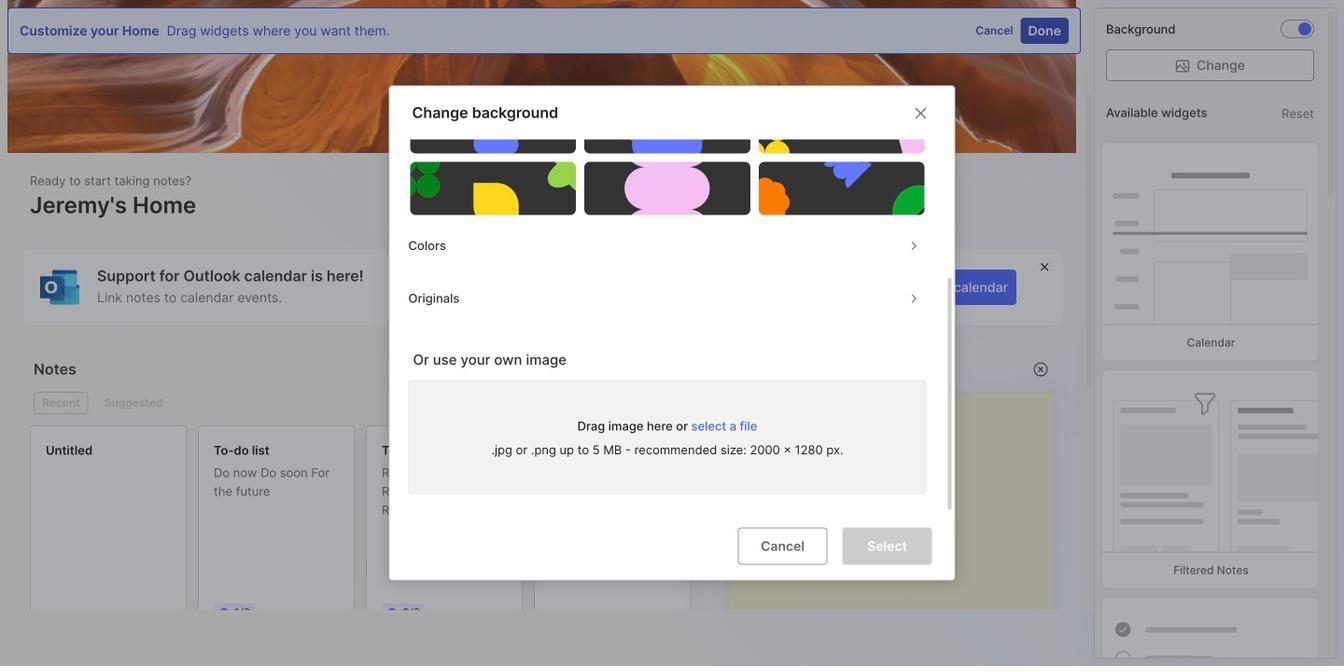 Task type: describe. For each thing, give the bounding box(es) containing it.
close image
[[910, 102, 932, 125]]

edit widget title image
[[835, 360, 853, 379]]



Task type: vqa. For each thing, say whether or not it's contained in the screenshot.
the Edit widget title ICON
yes



